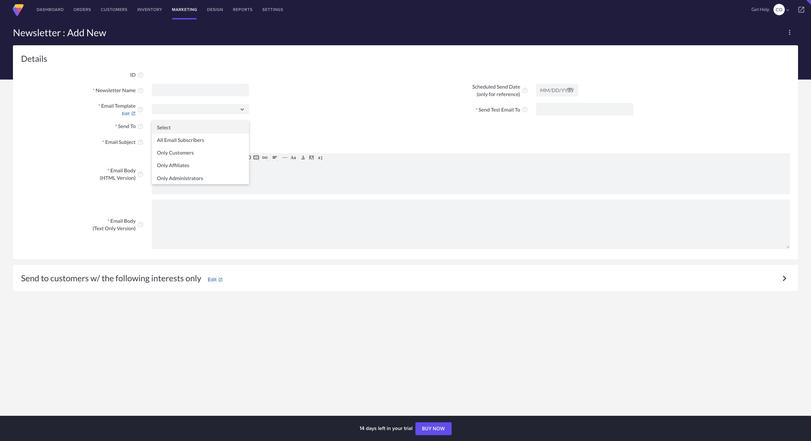 Task type: describe. For each thing, give the bounding box(es) containing it.
email for (text
[[110, 218, 123, 224]]

help_outline inside scheduled send date (only for reference) help_outline
[[522, 87, 528, 94]]

newsletter inside * newsletter name help_outline
[[96, 87, 121, 93]]

edit link for expand_more
[[208, 276, 229, 284]]

customers
[[50, 273, 89, 284]]

select
[[157, 124, 171, 131]]

help_outline inside * send test email to help_outline
[[522, 107, 528, 113]]

help_outline inside * newsletter name help_outline
[[137, 87, 144, 94]]

edit link for *
[[21, 111, 136, 117]]

buy now
[[422, 427, 445, 432]]

more_vert
[[786, 29, 794, 36]]

get
[[752, 6, 759, 12]]

expand_more
[[779, 273, 790, 284]]

newsletter : add new
[[13, 27, 106, 38]]

1 horizontal spatial edit
[[208, 276, 217, 284]]

to inside * send to help_outline
[[130, 123, 136, 129]]

* for * email body (text only version) help_outline
[[108, 219, 109, 224]]

send for email
[[479, 107, 490, 113]]

only for only affiliates
[[157, 162, 168, 169]]

w/
[[91, 273, 100, 284]]

more_vert button
[[784, 26, 797, 39]]

id help_outline
[[130, 72, 144, 78]]

date
[[509, 84, 520, 90]]

* for * newsletter name help_outline
[[93, 88, 95, 93]]

1 vertical spatial customers
[[169, 150, 194, 156]]

to inside * send test email to help_outline
[[515, 107, 520, 113]]

administrators
[[169, 175, 203, 181]]

template
[[115, 103, 136, 109]]

left
[[378, 425, 386, 433]]

now
[[433, 427, 445, 432]]

inventory
[[137, 6, 162, 13]]

only affiliates
[[157, 162, 189, 169]]

help_outline inside * send to help_outline
[[137, 123, 144, 130]]

help_outline inside * email body (html version) help_outline
[[137, 171, 144, 178]]

 link
[[792, 0, 812, 19]]

trial
[[404, 425, 413, 433]]

body for help_outline
[[124, 168, 136, 174]]

send for help_outline
[[118, 123, 129, 129]]

* newsletter name help_outline
[[93, 87, 144, 94]]

following
[[116, 273, 150, 284]]

0 vertical spatial newsletter
[[13, 27, 61, 38]]

name
[[122, 87, 136, 93]]

* for * send test email to help_outline
[[476, 107, 478, 113]]

14 days left in your trial
[[360, 425, 414, 433]]

your
[[392, 425, 403, 433]]

dashboard
[[37, 6, 64, 13]]

co
[[776, 7, 783, 12]]

* email body (html version) help_outline
[[100, 168, 144, 181]]

only for only administrators
[[157, 175, 168, 181]]

* for * email subject help_outline
[[102, 140, 104, 145]]

only customers
[[157, 150, 194, 156]]

:
[[63, 27, 65, 38]]



Task type: locate. For each thing, give the bounding box(es) containing it.
buy
[[422, 427, 432, 432]]

only inside * email body (text only version) help_outline
[[105, 225, 116, 232]]

only right '(text'
[[105, 225, 116, 232]]

* for * email body (html version) help_outline
[[108, 168, 109, 174]]


[[239, 106, 246, 113]]

all email subscribers
[[157, 137, 204, 143]]

edit inside * email template edit
[[122, 111, 130, 117]]

* inside * email body (html version) help_outline
[[108, 168, 109, 174]]

* inside * send test email to help_outline
[[476, 107, 478, 113]]

details
[[21, 53, 47, 64]]

all
[[157, 137, 163, 143]]

version) right "(html"
[[117, 175, 136, 181]]

1 version) from the top
[[117, 175, 136, 181]]

send inside scheduled send date (only for reference) help_outline
[[497, 84, 508, 90]]

* inside * email template edit
[[98, 103, 100, 109]]

2 version) from the top
[[117, 225, 136, 232]]

subscribers
[[178, 137, 204, 143]]

help_outline inside * email body (text only version) help_outline
[[137, 222, 144, 228]]

design
[[207, 6, 223, 13]]

2 body from the top
[[124, 218, 136, 224]]

0 vertical spatial version)
[[117, 175, 136, 181]]

customers up new on the top left of page
[[101, 6, 128, 13]]

settings
[[263, 6, 283, 13]]

send inside * send test email to help_outline
[[479, 107, 490, 113]]

to up 'subject'
[[130, 123, 136, 129]]

* email body (text only version) help_outline
[[93, 218, 144, 232]]

send up reference)
[[497, 84, 508, 90]]

send for (only
[[497, 84, 508, 90]]

version) inside * email body (text only version) help_outline
[[117, 225, 136, 232]]

version) right '(text'
[[117, 225, 136, 232]]

test
[[491, 107, 501, 113]]

* for * email template edit
[[98, 103, 100, 109]]

edit
[[122, 111, 130, 117], [208, 276, 217, 284]]

customers
[[101, 6, 128, 13], [169, 150, 194, 156]]

only
[[186, 273, 201, 284]]

scheduled send date (only for reference) help_outline
[[473, 84, 528, 97]]

None text field
[[152, 84, 249, 96], [537, 103, 634, 116], [152, 84, 249, 96], [537, 103, 634, 116]]

affiliates
[[169, 162, 189, 169]]

scheduled
[[473, 84, 496, 90]]

email inside * email body (html version) help_outline
[[110, 168, 123, 174]]

days
[[366, 425, 377, 433]]

only for only customers
[[157, 150, 168, 156]]

email
[[101, 103, 114, 109], [502, 107, 514, 113], [164, 137, 177, 143], [105, 139, 118, 145], [110, 168, 123, 174], [110, 218, 123, 224]]

email inside * send test email to help_outline
[[502, 107, 514, 113]]

only left affiliates
[[157, 162, 168, 169]]

* send test email to help_outline
[[476, 107, 528, 113]]

orders
[[74, 6, 91, 13]]

id
[[130, 72, 136, 78]]

* inside * send to help_outline
[[115, 124, 117, 129]]

0 vertical spatial body
[[124, 168, 136, 174]]

edit down template
[[122, 111, 130, 117]]

only down the all
[[157, 150, 168, 156]]

marketing
[[172, 6, 197, 13]]

MM/DD/YYYY text field
[[537, 84, 579, 96]]

* email template edit
[[98, 103, 136, 117]]

None text field
[[152, 104, 249, 114], [152, 200, 790, 249], [152, 104, 249, 114], [152, 200, 790, 249]]

newsletter left name
[[96, 87, 121, 93]]

body inside * email body (text only version) help_outline
[[124, 218, 136, 224]]

body
[[124, 168, 136, 174], [124, 218, 136, 224]]

email inside * email body (text only version) help_outline
[[110, 218, 123, 224]]

1 horizontal spatial edit link
[[208, 276, 229, 284]]

0 vertical spatial edit link
[[21, 111, 136, 117]]

only administrators
[[157, 175, 203, 181]]

1 vertical spatial edit link
[[208, 276, 229, 284]]

version)
[[117, 175, 136, 181], [117, 225, 136, 232]]

buy now link
[[416, 423, 452, 436]]

to down reference)
[[515, 107, 520, 113]]

email for (html
[[110, 168, 123, 174]]

1 vertical spatial to
[[130, 123, 136, 129]]

0 horizontal spatial edit link
[[21, 111, 136, 117]]

0 horizontal spatial newsletter
[[13, 27, 61, 38]]

1 horizontal spatial to
[[515, 107, 520, 113]]

co 
[[776, 7, 791, 13]]

get help
[[752, 6, 770, 12]]

reports
[[233, 6, 253, 13]]

help
[[760, 6, 770, 12]]

email for help_outline
[[105, 139, 118, 145]]

1 vertical spatial version)
[[117, 225, 136, 232]]

* send to help_outline
[[115, 123, 144, 130]]

0 vertical spatial to
[[515, 107, 520, 113]]

add
[[67, 27, 85, 38]]

* inside * email subject help_outline
[[102, 140, 104, 145]]

1 horizontal spatial newsletter
[[96, 87, 121, 93]]

* for * send to help_outline
[[115, 124, 117, 129]]

1 vertical spatial body
[[124, 218, 136, 224]]

in
[[387, 425, 391, 433]]

(only
[[477, 91, 488, 97]]

customers down all email subscribers
[[169, 150, 194, 156]]

to
[[41, 273, 49, 284]]

send left the to
[[21, 273, 39, 284]]

new
[[86, 27, 106, 38]]

newsletter
[[13, 27, 61, 38], [96, 87, 121, 93]]

body inside * email body (html version) help_outline
[[124, 168, 136, 174]]

dashboard link
[[32, 0, 69, 19]]

reference)
[[497, 91, 520, 97]]

0 horizontal spatial edit
[[122, 111, 130, 117]]

only
[[157, 150, 168, 156], [157, 162, 168, 169], [157, 175, 168, 181], [105, 225, 116, 232]]

* email subject help_outline
[[102, 139, 144, 146]]

email inside * email template edit
[[101, 103, 114, 109]]

1 horizontal spatial customers
[[169, 150, 194, 156]]

help_outline inside id help_outline
[[137, 72, 144, 78]]

* inside * email body (text only version) help_outline
[[108, 219, 109, 224]]

interests
[[151, 273, 184, 284]]

body for version)
[[124, 218, 136, 224]]

help_outline inside * email subject help_outline
[[137, 139, 144, 146]]

email inside * email subject help_outline
[[105, 139, 118, 145]]

only down "only affiliates"
[[157, 175, 168, 181]]

send up * email subject help_outline
[[118, 123, 129, 129]]

0 vertical spatial customers
[[101, 6, 128, 13]]

send
[[497, 84, 508, 90], [479, 107, 490, 113], [118, 123, 129, 129], [21, 273, 39, 284]]

0 vertical spatial edit
[[122, 111, 130, 117]]

newsletter down dashboard link
[[13, 27, 61, 38]]

version) inside * email body (html version) help_outline
[[117, 175, 136, 181]]

1 body from the top
[[124, 168, 136, 174]]

subject
[[119, 139, 136, 145]]

1 vertical spatial edit
[[208, 276, 217, 284]]

for
[[489, 91, 496, 97]]

to
[[515, 107, 520, 113], [130, 123, 136, 129]]

send inside * send to help_outline
[[118, 123, 129, 129]]

0 horizontal spatial customers
[[101, 6, 128, 13]]

14
[[360, 425, 365, 433]]

*
[[93, 88, 95, 93], [98, 103, 100, 109], [476, 107, 478, 113], [115, 124, 117, 129], [102, 140, 104, 145], [108, 168, 109, 174], [108, 219, 109, 224]]

1 vertical spatial newsletter
[[96, 87, 121, 93]]


[[798, 6, 806, 14]]

help_outline
[[137, 72, 144, 78], [137, 87, 144, 94], [522, 87, 528, 94], [137, 107, 144, 113], [522, 107, 528, 113], [137, 123, 144, 130], [137, 139, 144, 146], [137, 171, 144, 178], [137, 222, 144, 228]]


[[785, 7, 791, 13]]

email for edit
[[101, 103, 114, 109]]

(html
[[100, 175, 116, 181]]

0 horizontal spatial to
[[130, 123, 136, 129]]

edit right only
[[208, 276, 217, 284]]

(text
[[93, 225, 104, 232]]

* inside * newsletter name help_outline
[[93, 88, 95, 93]]

send to customers w/ the following interests only
[[21, 273, 203, 284]]

the
[[102, 273, 114, 284]]

edit link
[[21, 111, 136, 117], [208, 276, 229, 284]]

send left test
[[479, 107, 490, 113]]



Task type: vqa. For each thing, say whether or not it's contained in the screenshot.
Shipping link
no



